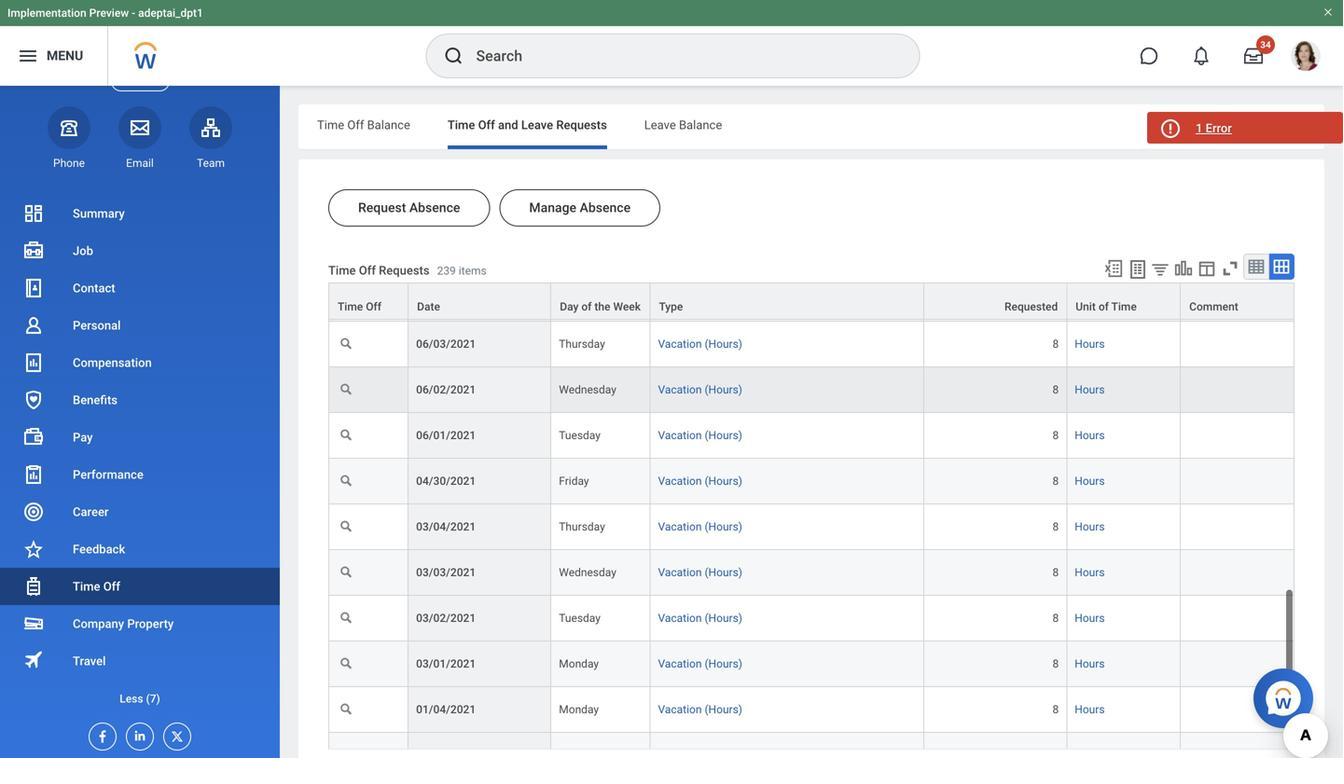 Task type: describe. For each thing, give the bounding box(es) containing it.
vacation (hours) for 03/03/2021
[[658, 561, 743, 574]]

vacation (hours) link for 03/01/2021
[[658, 649, 743, 665]]

less
[[120, 693, 143, 706]]

01/04/2021
[[416, 698, 476, 711]]

phone image
[[56, 116, 82, 139]]

time off button
[[329, 284, 408, 319]]

wednesday for 03/03/2021
[[559, 561, 617, 574]]

tab list containing time off balance
[[299, 105, 1325, 149]]

hours link for 06/02/2021
[[1075, 374, 1105, 391]]

unit
[[1076, 301, 1096, 314]]

hours for 06/02/2021
[[1075, 378, 1105, 391]]

implementation
[[7, 7, 86, 20]]

off inside navigation pane region
[[103, 580, 120, 594]]

vacation for 03/01/2021
[[658, 652, 702, 665]]

travel image
[[22, 649, 45, 671]]

vacation for 03/02/2021
[[658, 607, 702, 620]]

contact
[[73, 281, 115, 295]]

03/04/2021
[[416, 515, 476, 528]]

hours for 06/03/2021
[[1075, 332, 1105, 345]]

(hours) for 03/02/2021
[[705, 607, 743, 620]]

manage
[[529, 200, 577, 216]]

hours link for 06/03/2021
[[1075, 329, 1105, 345]]

row containing 03/03/2021
[[328, 545, 1295, 591]]

inbox large image
[[1245, 47, 1263, 65]]

of for the
[[582, 301, 592, 314]]

comment button
[[1181, 284, 1294, 319]]

03/01/2021
[[416, 652, 476, 665]]

hours link for 03/04/2021
[[1075, 511, 1105, 528]]

off for requests
[[359, 263, 376, 277]]

cell for 12/10/2020
[[1181, 728, 1295, 759]]

view team image
[[200, 116, 222, 139]]

1 row from the top
[[328, 271, 1295, 316]]

row containing 06/01/2021
[[328, 408, 1295, 454]]

hours for 03/03/2021
[[1075, 561, 1105, 574]]

vacation (hours) for 01/04/2021
[[658, 698, 743, 711]]

email
[[126, 157, 154, 170]]

type button
[[651, 284, 924, 319]]

(hours) for 04/30/2021
[[705, 469, 743, 483]]

travel
[[73, 655, 106, 669]]

vacation (hours) for 06/02/2021
[[658, 378, 743, 391]]

vacation (hours) for 12/10/2020
[[658, 744, 743, 757]]

job link
[[0, 232, 280, 270]]

vacation for 12/10/2020
[[658, 744, 702, 757]]

Search Workday  search field
[[476, 35, 881, 77]]

34
[[1261, 39, 1272, 50]]

off inside popup button
[[366, 301, 382, 314]]

compensation link
[[0, 344, 280, 382]]

hours link for 03/01/2021
[[1075, 649, 1105, 665]]

time off link
[[0, 568, 280, 606]]

list containing summary
[[0, 195, 280, 718]]

thursday for 12/10/2020
[[559, 744, 605, 757]]

time off requests 239 items
[[328, 263, 487, 277]]

8 for 03/03/2021
[[1053, 561, 1059, 574]]

hours for 03/01/2021
[[1075, 652, 1105, 665]]

06/03/2021
[[416, 332, 476, 345]]

cell for 01/04/2021
[[1181, 682, 1295, 728]]

hours link for 04/30/2021
[[1075, 466, 1105, 483]]

export to excel image
[[1104, 258, 1124, 279]]

the
[[595, 301, 611, 314]]

and
[[498, 118, 518, 132]]

vacation (hours) for 06/01/2021
[[658, 424, 743, 437]]

04/30/2021
[[416, 469, 476, 483]]

error
[[1206, 121, 1233, 135]]

1 error button
[[1148, 112, 1344, 144]]

company property
[[73, 617, 174, 631]]

phone button
[[48, 106, 91, 171]]

(hours) for 03/03/2021
[[705, 561, 743, 574]]

summary
[[73, 207, 125, 221]]

company property image
[[22, 613, 45, 635]]

8 for 01/04/2021
[[1053, 698, 1059, 711]]

day of the week
[[560, 301, 641, 314]]

phone
[[53, 157, 85, 170]]

vacation for 04/30/2021
[[658, 469, 702, 483]]

06/01/2021
[[416, 424, 476, 437]]

03/02/2021
[[416, 607, 476, 620]]

row containing 03/01/2021
[[328, 636, 1295, 682]]

tuesday for 03/02/2021
[[559, 607, 601, 620]]

requested
[[1005, 301, 1058, 314]]

adeptai_dpt1
[[138, 7, 203, 20]]

cell for 06/03/2021
[[1181, 316, 1295, 362]]

2 balance from the left
[[679, 118, 722, 132]]

absence for request absence
[[410, 200, 460, 216]]

time inside list
[[73, 580, 100, 594]]

row containing time off
[[328, 283, 1295, 320]]

vacation (hours) link for 06/01/2021
[[658, 420, 743, 437]]

less (7)
[[120, 693, 160, 706]]

tuesday for 06/01/2021
[[559, 424, 601, 437]]

time off balance
[[317, 118, 410, 132]]

8 for 03/01/2021
[[1053, 652, 1059, 665]]

comment
[[1190, 301, 1239, 314]]

hours link for 06/01/2021
[[1075, 420, 1105, 437]]

thursday for 06/03/2021
[[559, 332, 605, 345]]

thursday for 03/04/2021
[[559, 515, 605, 528]]

time off and leave requests
[[448, 118, 607, 132]]

1
[[1196, 121, 1203, 135]]

request absence
[[358, 200, 460, 216]]

performance link
[[0, 456, 280, 494]]

job
[[73, 244, 93, 258]]

less (7) button
[[0, 688, 280, 711]]

0 horizontal spatial requests
[[379, 263, 430, 277]]

row containing 03/04/2021
[[328, 499, 1295, 545]]

hours for 03/04/2021
[[1075, 515, 1105, 528]]

(hours) for 06/01/2021
[[705, 424, 743, 437]]

table image
[[1248, 258, 1266, 276]]

(hours) for 06/02/2021
[[705, 378, 743, 391]]

10 hours link from the top
[[1075, 740, 1105, 757]]

row containing 06/02/2021
[[328, 362, 1295, 408]]

email button
[[119, 106, 161, 171]]

friday
[[559, 469, 589, 483]]

performance image
[[22, 464, 45, 486]]

pagination element
[[1186, 750, 1295, 759]]

06/02/2021
[[416, 378, 476, 391]]

vacation (hours) for 03/04/2021
[[658, 515, 743, 528]]

profile logan mcneil image
[[1291, 41, 1321, 75]]

personal image
[[22, 314, 45, 337]]

view worker - expand/collapse chart image
[[1174, 258, 1194, 279]]

date
[[417, 301, 440, 314]]

job image
[[22, 240, 45, 262]]

x image
[[164, 724, 185, 745]]

date button
[[409, 284, 551, 319]]

menu button
[[0, 26, 108, 86]]

cell for 03/04/2021
[[1181, 499, 1295, 545]]

row containing 06/03/2021
[[328, 316, 1295, 362]]

click to view/edit grid preferences image
[[1197, 258, 1218, 279]]

contact link
[[0, 270, 280, 307]]

hours link for 03/03/2021
[[1075, 557, 1105, 574]]

benefits image
[[22, 389, 45, 412]]

(hours) for 06/03/2021
[[705, 332, 743, 345]]

items
[[459, 264, 487, 277]]

8 for 12/10/2020
[[1053, 744, 1059, 757]]

vacation (hours) for 06/03/2021
[[658, 332, 743, 345]]

vacation for 03/04/2021
[[658, 515, 702, 528]]

vacation for 03/03/2021
[[658, 561, 702, 574]]

vacation (hours) link for 01/04/2021
[[658, 694, 743, 711]]

feedback link
[[0, 531, 280, 568]]

vacation (hours) link for 06/02/2021
[[658, 374, 743, 391]]

vacation (hours) link for 04/30/2021
[[658, 466, 743, 483]]

requested button
[[925, 284, 1067, 319]]

cell for 03/02/2021
[[1181, 591, 1295, 636]]

day
[[560, 301, 579, 314]]

(hours) for 03/04/2021
[[705, 515, 743, 528]]

benefits
[[73, 393, 118, 407]]

manage absence
[[529, 200, 631, 216]]



Task type: vqa. For each thing, say whether or not it's contained in the screenshot.
the Vacation (Hours) related to 06/01/2021
yes



Task type: locate. For each thing, give the bounding box(es) containing it.
12/10/2020
[[416, 744, 476, 757]]

1 horizontal spatial of
[[1099, 301, 1109, 314]]

personal
[[73, 319, 121, 333]]

4 (hours) from the top
[[705, 469, 743, 483]]

of
[[582, 301, 592, 314], [1099, 301, 1109, 314]]

1 vacation (hours) link from the top
[[658, 329, 743, 345]]

4 vacation (hours) link from the top
[[658, 466, 743, 483]]

3 vacation (hours) from the top
[[658, 424, 743, 437]]

off for and
[[478, 118, 495, 132]]

5 row from the top
[[328, 408, 1295, 454]]

unit of time
[[1076, 301, 1137, 314]]

7 vacation from the top
[[658, 607, 702, 620]]

vacation (hours) for 03/01/2021
[[658, 652, 743, 665]]

1 vacation from the top
[[658, 332, 702, 345]]

row header
[[409, 271, 552, 316]]

exclamation image
[[1163, 122, 1177, 136]]

9 row from the top
[[328, 591, 1295, 636]]

6 vacation (hours) from the top
[[658, 561, 743, 574]]

8 for 06/02/2021
[[1053, 378, 1059, 391]]

less (7) button
[[0, 680, 280, 718]]

vacation (hours)
[[658, 332, 743, 345], [658, 378, 743, 391], [658, 424, 743, 437], [658, 469, 743, 483], [658, 515, 743, 528], [658, 561, 743, 574], [658, 607, 743, 620], [658, 652, 743, 665], [658, 698, 743, 711], [658, 744, 743, 757]]

team link
[[189, 106, 232, 171]]

7 vacation (hours) link from the top
[[658, 603, 743, 620]]

time off inside list
[[73, 580, 120, 594]]

6 vacation (hours) link from the top
[[658, 557, 743, 574]]

7 (hours) from the top
[[705, 607, 743, 620]]

wednesday
[[559, 378, 617, 391], [559, 561, 617, 574]]

pay link
[[0, 419, 280, 456]]

03/03/2021
[[416, 561, 476, 574]]

10 vacation (hours) link from the top
[[658, 740, 743, 757]]

2 absence from the left
[[580, 200, 631, 216]]

summary image
[[22, 202, 45, 225]]

11 row from the top
[[328, 682, 1295, 728]]

239
[[437, 264, 456, 277]]

6 (hours) from the top
[[705, 561, 743, 574]]

1 tuesday from the top
[[559, 424, 601, 437]]

5 (hours) from the top
[[705, 515, 743, 528]]

8 vacation (hours) link from the top
[[658, 649, 743, 665]]

company
[[73, 617, 124, 631]]

1 balance from the left
[[367, 118, 410, 132]]

off up request
[[348, 118, 364, 132]]

8 vacation (hours) from the top
[[658, 652, 743, 665]]

1 vertical spatial requests
[[379, 263, 430, 277]]

1 (hours) from the top
[[705, 332, 743, 345]]

4 vacation (hours) from the top
[[658, 469, 743, 483]]

feedback image
[[22, 538, 45, 561]]

1 vacation (hours) from the top
[[658, 332, 743, 345]]

unit of time button
[[1068, 284, 1181, 319]]

of right unit
[[1099, 301, 1109, 314]]

vacation (hours) link for 12/10/2020
[[658, 740, 743, 757]]

benefits link
[[0, 382, 280, 419]]

tab list
[[299, 105, 1325, 149]]

vacation (hours) link for 03/02/2021
[[658, 603, 743, 620]]

8 vacation from the top
[[658, 652, 702, 665]]

contact image
[[22, 277, 45, 300]]

leave
[[521, 118, 553, 132], [645, 118, 676, 132]]

row containing 12/10/2020
[[328, 728, 1295, 759]]

off left and
[[478, 118, 495, 132]]

-
[[132, 7, 135, 20]]

vacation for 06/02/2021
[[658, 378, 702, 391]]

absence inside button
[[580, 200, 631, 216]]

leave down search workday search box
[[645, 118, 676, 132]]

1 vertical spatial time off
[[73, 580, 120, 594]]

0 vertical spatial monday
[[559, 652, 599, 665]]

1 monday from the top
[[559, 652, 599, 665]]

3 hours link from the top
[[1075, 420, 1105, 437]]

5 vacation (hours) link from the top
[[658, 511, 743, 528]]

list
[[0, 195, 280, 718]]

row containing 04/30/2021
[[328, 454, 1295, 499]]

1 hours from the top
[[1075, 332, 1105, 345]]

row containing 03/02/2021
[[328, 591, 1295, 636]]

expand table image
[[1273, 258, 1291, 276]]

hours for 01/04/2021
[[1075, 698, 1105, 711]]

balance up request
[[367, 118, 410, 132]]

navigation pane region
[[0, 57, 280, 759]]

company property link
[[0, 606, 280, 643]]

cell for 04/30/2021
[[1181, 454, 1295, 499]]

requests inside "tab list"
[[556, 118, 607, 132]]

6 hours link from the top
[[1075, 557, 1105, 574]]

off for balance
[[348, 118, 364, 132]]

0 vertical spatial time off
[[338, 301, 382, 314]]

off down the time off requests 239 items
[[366, 301, 382, 314]]

0 vertical spatial wednesday
[[559, 378, 617, 391]]

3 row from the top
[[328, 316, 1295, 362]]

1 of from the left
[[582, 301, 592, 314]]

menu banner
[[0, 0, 1344, 86]]

vacation for 06/03/2021
[[658, 332, 702, 345]]

week
[[614, 301, 641, 314]]

9 vacation from the top
[[658, 698, 702, 711]]

2 hours link from the top
[[1075, 374, 1105, 391]]

cell
[[651, 271, 925, 316], [925, 271, 1068, 316], [1181, 271, 1295, 316], [1181, 316, 1295, 362], [1181, 362, 1295, 408], [1181, 408, 1295, 454], [1181, 454, 1295, 499], [1181, 499, 1295, 545], [1181, 545, 1295, 591], [1181, 591, 1295, 636], [1181, 636, 1295, 682], [1181, 682, 1295, 728], [1181, 728, 1295, 759]]

compensation image
[[22, 352, 45, 374]]

absence right request
[[410, 200, 460, 216]]

8 for 06/03/2021
[[1053, 332, 1059, 345]]

vacation (hours) link
[[658, 329, 743, 345], [658, 374, 743, 391], [658, 420, 743, 437], [658, 466, 743, 483], [658, 511, 743, 528], [658, 557, 743, 574], [658, 603, 743, 620], [658, 649, 743, 665], [658, 694, 743, 711], [658, 740, 743, 757]]

4 hours from the top
[[1075, 469, 1105, 483]]

pay
[[73, 431, 93, 445]]

3 8 from the top
[[1053, 424, 1059, 437]]

of left the
[[582, 301, 592, 314]]

2 monday from the top
[[559, 698, 599, 711]]

email beth liu element
[[119, 156, 161, 171]]

4 8 from the top
[[1053, 469, 1059, 483]]

requests left 239 at the left of the page
[[379, 263, 430, 277]]

2 thursday from the top
[[559, 515, 605, 528]]

balance down search workday search box
[[679, 118, 722, 132]]

8 hours from the top
[[1075, 652, 1105, 665]]

1 hours link from the top
[[1075, 329, 1105, 345]]

3 (hours) from the top
[[705, 424, 743, 437]]

8 row from the top
[[328, 545, 1295, 591]]

6 vacation from the top
[[658, 561, 702, 574]]

(7)
[[146, 693, 160, 706]]

1 horizontal spatial time off
[[338, 301, 382, 314]]

hours
[[1075, 332, 1105, 345], [1075, 378, 1105, 391], [1075, 424, 1105, 437], [1075, 469, 1105, 483], [1075, 515, 1105, 528], [1075, 561, 1105, 574], [1075, 607, 1105, 620], [1075, 652, 1105, 665], [1075, 698, 1105, 711], [1075, 744, 1105, 757]]

1 horizontal spatial absence
[[580, 200, 631, 216]]

1 horizontal spatial requests
[[556, 118, 607, 132]]

time off down the time off requests 239 items
[[338, 301, 382, 314]]

1 8 from the top
[[1053, 332, 1059, 345]]

of for time
[[1099, 301, 1109, 314]]

1 vertical spatial tuesday
[[559, 607, 601, 620]]

hours for 06/01/2021
[[1075, 424, 1105, 437]]

7 vacation (hours) from the top
[[658, 607, 743, 620]]

personal link
[[0, 307, 280, 344]]

leave balance
[[645, 118, 722, 132]]

feedback
[[73, 543, 125, 557]]

6 8 from the top
[[1053, 561, 1059, 574]]

monday for 01/04/2021
[[559, 698, 599, 711]]

34 button
[[1234, 35, 1276, 77]]

0 horizontal spatial leave
[[521, 118, 553, 132]]

8 for 04/30/2021
[[1053, 469, 1059, 483]]

vacation for 01/04/2021
[[658, 698, 702, 711]]

2 of from the left
[[1099, 301, 1109, 314]]

vacation (hours) link for 03/04/2021
[[658, 511, 743, 528]]

5 8 from the top
[[1053, 515, 1059, 528]]

time off up company
[[73, 580, 120, 594]]

1 vertical spatial monday
[[559, 698, 599, 711]]

balance
[[367, 118, 410, 132], [679, 118, 722, 132]]

12 row from the top
[[328, 728, 1295, 759]]

2 wednesday from the top
[[559, 561, 617, 574]]

export to worksheets image
[[1127, 258, 1150, 281]]

wednesday down friday
[[559, 561, 617, 574]]

10 vacation (hours) from the top
[[658, 744, 743, 757]]

vacation (hours) link for 06/03/2021
[[658, 329, 743, 345]]

9 hours link from the top
[[1075, 694, 1105, 711]]

6 hours from the top
[[1075, 561, 1105, 574]]

3 vacation (hours) link from the top
[[658, 420, 743, 437]]

absence inside "button"
[[410, 200, 460, 216]]

time off image
[[22, 576, 45, 598]]

2 vertical spatial thursday
[[559, 744, 605, 757]]

1 vertical spatial wednesday
[[559, 561, 617, 574]]

2 leave from the left
[[645, 118, 676, 132]]

vacation (hours) for 03/02/2021
[[658, 607, 743, 620]]

of inside popup button
[[582, 301, 592, 314]]

4 row from the top
[[328, 362, 1295, 408]]

absence right manage
[[580, 200, 631, 216]]

thursday
[[559, 332, 605, 345], [559, 515, 605, 528], [559, 744, 605, 757]]

5 vacation (hours) from the top
[[658, 515, 743, 528]]

1 leave from the left
[[521, 118, 553, 132]]

request absence button
[[328, 189, 490, 227]]

1 horizontal spatial leave
[[645, 118, 676, 132]]

toolbar
[[1095, 254, 1295, 283]]

search image
[[443, 45, 465, 67]]

vacation (hours) for 04/30/2021
[[658, 469, 743, 483]]

pay image
[[22, 426, 45, 449]]

implementation preview -   adeptai_dpt1
[[7, 7, 203, 20]]

9 hours from the top
[[1075, 698, 1105, 711]]

team beth liu element
[[189, 156, 232, 171]]

7 hours link from the top
[[1075, 603, 1105, 620]]

4 vacation from the top
[[658, 469, 702, 483]]

10 hours from the top
[[1075, 744, 1105, 757]]

summary link
[[0, 195, 280, 232]]

team
[[197, 157, 225, 170]]

travel link
[[0, 643, 280, 680]]

preview
[[89, 7, 129, 20]]

1 error
[[1196, 121, 1233, 135]]

(hours)
[[705, 332, 743, 345], [705, 378, 743, 391], [705, 424, 743, 437], [705, 469, 743, 483], [705, 515, 743, 528], [705, 561, 743, 574], [705, 607, 743, 620], [705, 652, 743, 665], [705, 698, 743, 711], [705, 744, 743, 757]]

time off
[[338, 301, 382, 314], [73, 580, 120, 594]]

9 vacation (hours) link from the top
[[658, 694, 743, 711]]

0 horizontal spatial time off
[[73, 580, 120, 594]]

8 for 03/02/2021
[[1053, 607, 1059, 620]]

8 for 03/04/2021
[[1053, 515, 1059, 528]]

3 hours from the top
[[1075, 424, 1105, 437]]

phone beth liu element
[[48, 156, 91, 171]]

1 horizontal spatial balance
[[679, 118, 722, 132]]

notifications large image
[[1193, 47, 1211, 65]]

2 (hours) from the top
[[705, 378, 743, 391]]

2 vacation (hours) link from the top
[[658, 374, 743, 391]]

monday for 03/01/2021
[[559, 652, 599, 665]]

7 hours from the top
[[1075, 607, 1105, 620]]

property
[[127, 617, 174, 631]]

career
[[73, 505, 109, 519]]

wednesday for 06/02/2021
[[559, 378, 617, 391]]

6 row from the top
[[328, 454, 1295, 499]]

(hours) for 12/10/2020
[[705, 744, 743, 757]]

off
[[348, 118, 364, 132], [478, 118, 495, 132], [359, 263, 376, 277], [366, 301, 382, 314], [103, 580, 120, 594]]

tuesday
[[559, 424, 601, 437], [559, 607, 601, 620]]

3 vacation from the top
[[658, 424, 702, 437]]

7 row from the top
[[328, 499, 1295, 545]]

9 8 from the top
[[1053, 698, 1059, 711]]

1 absence from the left
[[410, 200, 460, 216]]

0 horizontal spatial absence
[[410, 200, 460, 216]]

manage absence button
[[500, 189, 661, 227]]

cell for 06/02/2021
[[1181, 362, 1295, 408]]

2 tuesday from the top
[[559, 607, 601, 620]]

2 8 from the top
[[1053, 378, 1059, 391]]

compensation
[[73, 356, 152, 370]]

hours for 03/02/2021
[[1075, 607, 1105, 620]]

time
[[317, 118, 345, 132], [448, 118, 475, 132], [328, 263, 356, 277], [338, 301, 363, 314], [1112, 301, 1137, 314], [73, 580, 100, 594]]

vacation for 06/01/2021
[[658, 424, 702, 437]]

2 row from the top
[[328, 283, 1295, 320]]

0 vertical spatial thursday
[[559, 332, 605, 345]]

hours link for 03/02/2021
[[1075, 603, 1105, 620]]

0 vertical spatial tuesday
[[559, 424, 601, 437]]

cell for 06/01/2021
[[1181, 408, 1295, 454]]

0 horizontal spatial of
[[582, 301, 592, 314]]

1 wednesday from the top
[[559, 378, 617, 391]]

career image
[[22, 501, 45, 523]]

7 8 from the top
[[1053, 607, 1059, 620]]

9 vacation (hours) from the top
[[658, 698, 743, 711]]

requests
[[556, 118, 607, 132], [379, 263, 430, 277]]

performance
[[73, 468, 144, 482]]

5 hours from the top
[[1075, 515, 1105, 528]]

absence for manage absence
[[580, 200, 631, 216]]

2 hours from the top
[[1075, 378, 1105, 391]]

8 hours link from the top
[[1075, 649, 1105, 665]]

cell for 03/01/2021
[[1181, 636, 1295, 682]]

type
[[659, 301, 683, 314]]

monday
[[559, 652, 599, 665], [559, 698, 599, 711]]

4 hours link from the top
[[1075, 466, 1105, 483]]

menu
[[47, 48, 83, 64]]

9 (hours) from the top
[[705, 698, 743, 711]]

(hours) for 03/01/2021
[[705, 652, 743, 665]]

hours for 04/30/2021
[[1075, 469, 1105, 483]]

vacation
[[658, 332, 702, 345], [658, 378, 702, 391], [658, 424, 702, 437], [658, 469, 702, 483], [658, 515, 702, 528], [658, 561, 702, 574], [658, 607, 702, 620], [658, 652, 702, 665], [658, 698, 702, 711], [658, 744, 702, 757]]

8 for 06/01/2021
[[1053, 424, 1059, 437]]

facebook image
[[90, 724, 110, 745]]

row containing 01/04/2021
[[328, 682, 1295, 728]]

justify image
[[17, 45, 39, 67]]

hours link for 01/04/2021
[[1075, 694, 1105, 711]]

2 vacation from the top
[[658, 378, 702, 391]]

off up time off popup button
[[359, 263, 376, 277]]

(hours) for 01/04/2021
[[705, 698, 743, 711]]

cell for 03/03/2021
[[1181, 545, 1295, 591]]

wednesday down day of the week
[[559, 378, 617, 391]]

8 (hours) from the top
[[705, 652, 743, 665]]

row
[[328, 271, 1295, 316], [328, 283, 1295, 320], [328, 316, 1295, 362], [328, 362, 1295, 408], [328, 408, 1295, 454], [328, 454, 1295, 499], [328, 499, 1295, 545], [328, 545, 1295, 591], [328, 591, 1295, 636], [328, 636, 1295, 682], [328, 682, 1295, 728], [328, 728, 1295, 759]]

0 horizontal spatial balance
[[367, 118, 410, 132]]

5 vacation from the top
[[658, 515, 702, 528]]

8 8 from the top
[[1053, 652, 1059, 665]]

10 vacation from the top
[[658, 744, 702, 757]]

8
[[1053, 332, 1059, 345], [1053, 378, 1059, 391], [1053, 424, 1059, 437], [1053, 469, 1059, 483], [1053, 515, 1059, 528], [1053, 561, 1059, 574], [1053, 607, 1059, 620], [1053, 652, 1059, 665], [1053, 698, 1059, 711], [1053, 744, 1059, 757]]

0 vertical spatial requests
[[556, 118, 607, 132]]

career link
[[0, 494, 280, 531]]

1 vertical spatial thursday
[[559, 515, 605, 528]]

leave right and
[[521, 118, 553, 132]]

10 8 from the top
[[1053, 744, 1059, 757]]

close environment banner image
[[1323, 7, 1334, 18]]

request
[[358, 200, 406, 216]]

1 thursday from the top
[[559, 332, 605, 345]]

fullscreen image
[[1221, 258, 1241, 279]]

hours link
[[1075, 329, 1105, 345], [1075, 374, 1105, 391], [1075, 420, 1105, 437], [1075, 466, 1105, 483], [1075, 511, 1105, 528], [1075, 557, 1105, 574], [1075, 603, 1105, 620], [1075, 649, 1105, 665], [1075, 694, 1105, 711], [1075, 740, 1105, 757]]

10 (hours) from the top
[[705, 744, 743, 757]]

of inside popup button
[[1099, 301, 1109, 314]]

time off inside popup button
[[338, 301, 382, 314]]

linkedin image
[[127, 724, 147, 744]]

vacation (hours) link for 03/03/2021
[[658, 557, 743, 574]]

2 vacation (hours) from the top
[[658, 378, 743, 391]]

10 row from the top
[[328, 636, 1295, 682]]

mail image
[[129, 116, 151, 139]]

requests right and
[[556, 118, 607, 132]]

select to filter grid data image
[[1151, 259, 1171, 279]]

day of the week button
[[552, 284, 650, 319]]

3 thursday from the top
[[559, 744, 605, 757]]

off up the company property
[[103, 580, 120, 594]]

5 hours link from the top
[[1075, 511, 1105, 528]]



